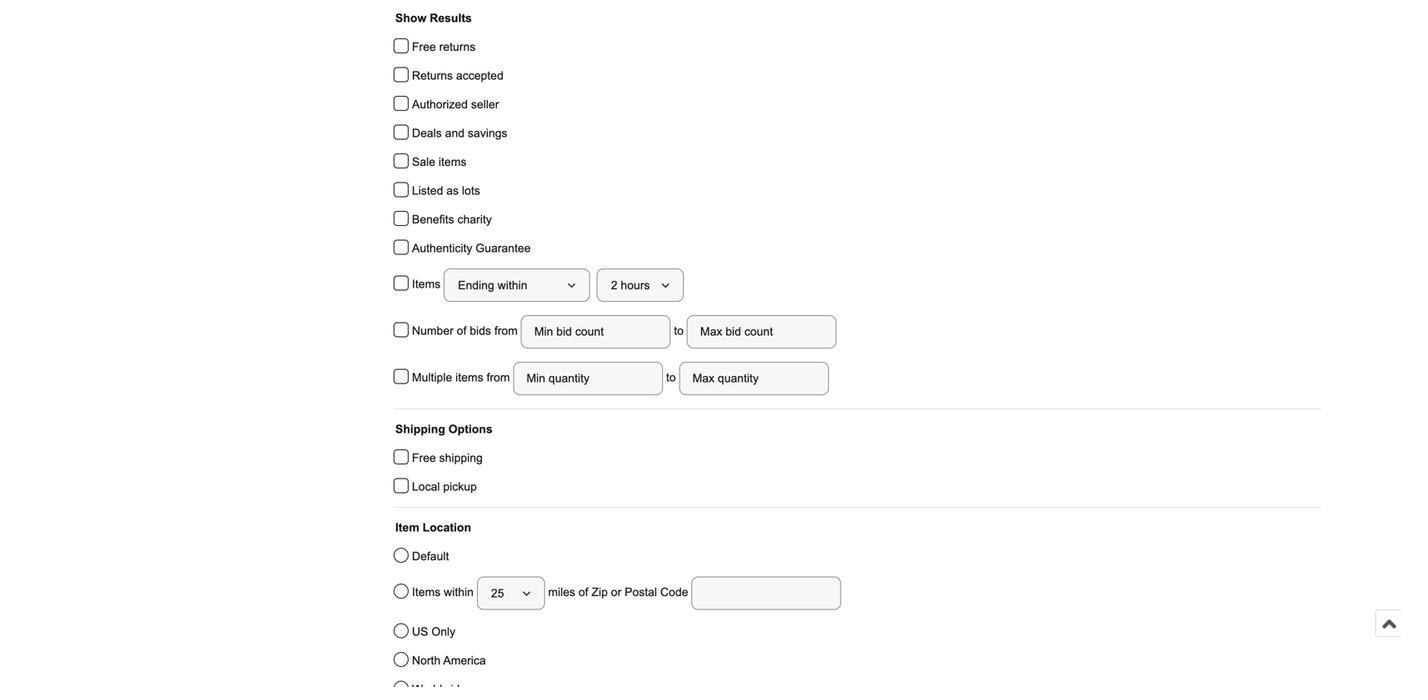 Task type: vqa. For each thing, say whether or not it's contained in the screenshot.
leftmost a
no



Task type: locate. For each thing, give the bounding box(es) containing it.
items
[[439, 156, 467, 169], [456, 371, 484, 384]]

Enter Maximum Quantity text field
[[680, 362, 829, 396]]

benefits charity
[[412, 213, 492, 226]]

authorized seller
[[412, 98, 499, 111]]

seller
[[471, 98, 499, 111]]

multiple
[[412, 371, 452, 384]]

free up returns
[[412, 40, 436, 53]]

within
[[444, 586, 474, 599]]

deals and savings
[[412, 127, 508, 140]]

to
[[671, 325, 687, 338], [663, 371, 680, 384]]

america
[[443, 655, 486, 668]]

items up as
[[439, 156, 467, 169]]

of for miles
[[579, 586, 589, 599]]

items for items within
[[412, 586, 441, 599]]

1 vertical spatial items
[[412, 586, 441, 599]]

items left "within"
[[412, 586, 441, 599]]

item location
[[396, 522, 471, 534]]

listed
[[412, 184, 443, 197]]

2 items from the top
[[412, 586, 441, 599]]

from right bids
[[495, 325, 518, 338]]

items down authenticity
[[412, 278, 444, 291]]

items
[[412, 278, 444, 291], [412, 586, 441, 599]]

1 horizontal spatial of
[[579, 586, 589, 599]]

savings
[[468, 127, 508, 140]]

item
[[396, 522, 420, 534]]

2 free from the top
[[412, 452, 436, 465]]

0 vertical spatial of
[[457, 325, 467, 338]]

1 free from the top
[[412, 40, 436, 53]]

as
[[447, 184, 459, 197]]

north
[[412, 655, 441, 668]]

items for multiple
[[456, 371, 484, 384]]

1 vertical spatial to
[[663, 371, 680, 384]]

items right multiple
[[456, 371, 484, 384]]

free for free returns
[[412, 40, 436, 53]]

1 items from the top
[[412, 278, 444, 291]]

show
[[396, 12, 427, 25]]

number of bids from
[[412, 325, 521, 338]]

shipping
[[396, 423, 446, 436]]

sale items
[[412, 156, 467, 169]]

0 vertical spatial from
[[495, 325, 518, 338]]

from
[[495, 325, 518, 338], [487, 371, 510, 384]]

miles
[[548, 586, 576, 599]]

0 vertical spatial items
[[439, 156, 467, 169]]

benefits
[[412, 213, 454, 226]]

free up local
[[412, 452, 436, 465]]

from down bids
[[487, 371, 510, 384]]

of left zip
[[579, 586, 589, 599]]

postal
[[625, 586, 657, 599]]

Zip or Postal Code text field
[[692, 577, 842, 610]]

guarantee
[[476, 242, 531, 255]]

1 vertical spatial of
[[579, 586, 589, 599]]

multiple items from
[[412, 371, 514, 384]]

local
[[412, 481, 440, 494]]

free
[[412, 40, 436, 53], [412, 452, 436, 465]]

of left bids
[[457, 325, 467, 338]]

of
[[457, 325, 467, 338], [579, 586, 589, 599]]

1 vertical spatial items
[[456, 371, 484, 384]]

Enter maximum number of bids text field
[[687, 315, 837, 349]]

and
[[445, 127, 465, 140]]

0 horizontal spatial of
[[457, 325, 467, 338]]

0 vertical spatial free
[[412, 40, 436, 53]]

0 vertical spatial to
[[671, 325, 687, 338]]

0 vertical spatial items
[[412, 278, 444, 291]]

authenticity
[[412, 242, 473, 255]]

1 vertical spatial free
[[412, 452, 436, 465]]

Enter minimum quantity text field
[[514, 362, 663, 396]]

returns
[[440, 40, 476, 53]]



Task type: describe. For each thing, give the bounding box(es) containing it.
authorized
[[412, 98, 468, 111]]

lots
[[462, 184, 480, 197]]

to for number of bids from
[[671, 325, 687, 338]]

show results
[[396, 12, 472, 25]]

us only
[[412, 626, 456, 639]]

us
[[412, 626, 428, 639]]

free returns
[[412, 40, 476, 53]]

free for free shipping
[[412, 452, 436, 465]]

shipping
[[440, 452, 483, 465]]

local pickup
[[412, 481, 477, 494]]

of for number
[[457, 325, 467, 338]]

bids
[[470, 325, 491, 338]]

north america
[[412, 655, 486, 668]]

items for sale
[[439, 156, 467, 169]]

Enter minimum number of bids text field
[[521, 315, 671, 349]]

options
[[449, 423, 493, 436]]

code
[[661, 586, 689, 599]]

or
[[611, 586, 622, 599]]

number
[[412, 325, 454, 338]]

default
[[412, 550, 449, 563]]

location
[[423, 522, 471, 534]]

to for multiple items from
[[663, 371, 680, 384]]

sale
[[412, 156, 436, 169]]

charity
[[458, 213, 492, 226]]

items for items
[[412, 278, 444, 291]]

1 vertical spatial from
[[487, 371, 510, 384]]

listed as lots
[[412, 184, 480, 197]]

accepted
[[456, 69, 504, 82]]

miles of zip or postal code
[[545, 586, 692, 599]]

returns
[[412, 69, 453, 82]]

zip
[[592, 586, 608, 599]]

only
[[432, 626, 456, 639]]

results
[[430, 12, 472, 25]]

free shipping
[[412, 452, 483, 465]]

shipping options
[[396, 423, 493, 436]]

deals
[[412, 127, 442, 140]]

pickup
[[443, 481, 477, 494]]

authenticity guarantee
[[412, 242, 531, 255]]

items within
[[412, 586, 477, 599]]

returns accepted
[[412, 69, 504, 82]]



